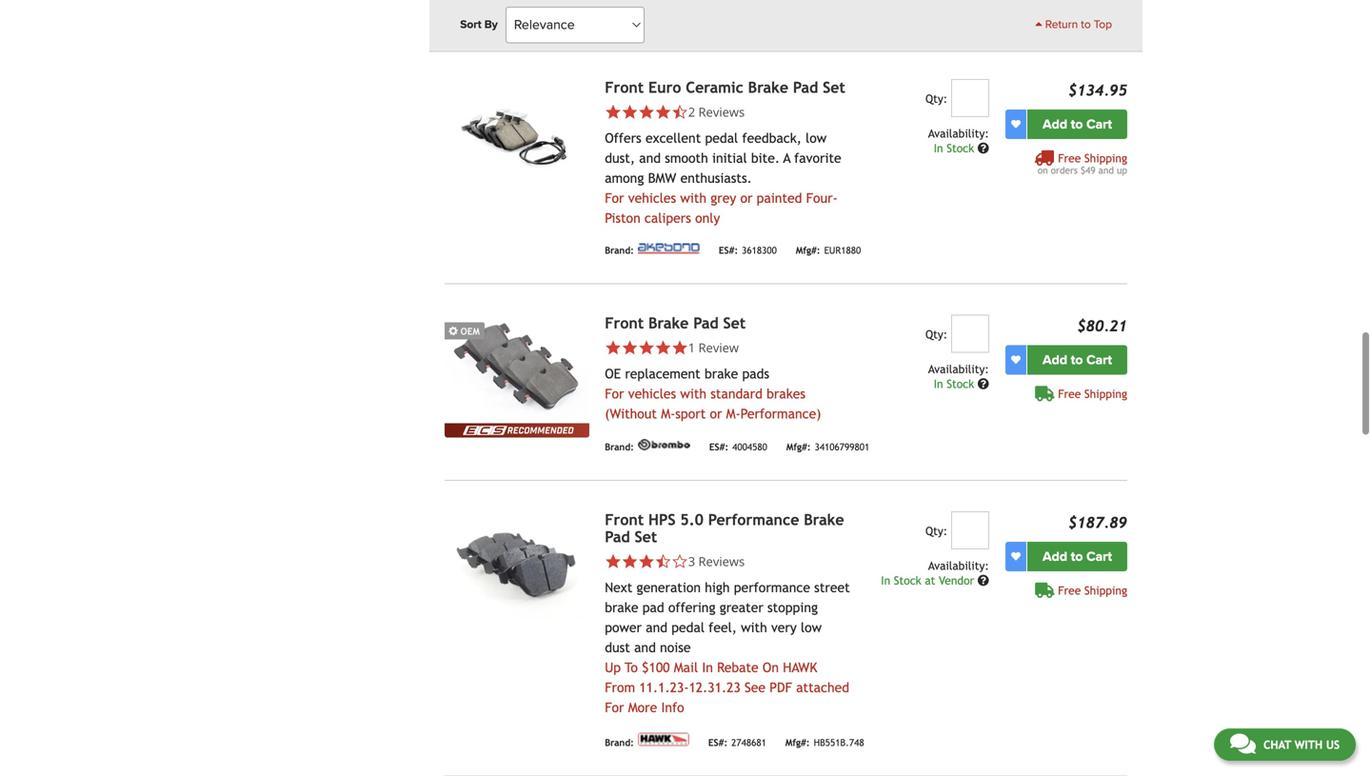 Task type: vqa. For each thing, say whether or not it's contained in the screenshot.
1st 100 from the top
no



Task type: locate. For each thing, give the bounding box(es) containing it.
front left hps
[[605, 511, 644, 528]]

1 vertical spatial half star image
[[655, 553, 672, 570]]

0 horizontal spatial set
[[635, 528, 657, 545]]

1 question circle image from the top
[[978, 142, 989, 154]]

mail
[[674, 660, 698, 675]]

1 vertical spatial front
[[605, 314, 644, 332]]

2 vertical spatial qty:
[[926, 524, 948, 537]]

2 qty: from the top
[[926, 327, 948, 341]]

with inside chat with us link
[[1295, 738, 1323, 751]]

1 vertical spatial shipping
[[1085, 387, 1128, 400]]

free
[[1058, 151, 1081, 165], [1058, 387, 1081, 400], [1058, 584, 1081, 597]]

0 vertical spatial add
[[1043, 116, 1068, 132]]

reviews
[[699, 103, 745, 120], [699, 553, 745, 570]]

1 availability: from the top
[[928, 126, 989, 140]]

a
[[784, 150, 791, 165]]

pad inside front hps 5.0 performance brake pad set
[[605, 528, 630, 545]]

shipping down $80.21
[[1085, 387, 1128, 400]]

pedal inside offers excellent pedal feedback, low dust, and smooth initial bite. a favorite among bmw enthusiasts. for vehicles with grey or painted four- piston calipers only
[[705, 130, 738, 145]]

brake inside next generation high performance street brake pad offering greater stopping power and pedal feel, with very low dust and noise up to $100 mail in rebate on hawk from 11.1.23-12.31.23 see pdf attached for more info
[[605, 600, 639, 615]]

brake up standard on the right of the page
[[705, 366, 738, 381]]

0 vertical spatial free
[[1058, 151, 1081, 165]]

akebono - corporate logo image
[[638, 243, 700, 254]]

shipping for $187.89
[[1085, 584, 1128, 597]]

0 vertical spatial low
[[806, 130, 827, 145]]

2 vertical spatial mfg#:
[[786, 737, 810, 748]]

1 free shipping from the top
[[1058, 387, 1128, 400]]

low right very
[[801, 620, 822, 635]]

bite.
[[751, 150, 780, 165]]

2 in stock from the top
[[934, 377, 978, 390]]

star image inside the 2 reviews link
[[622, 104, 638, 120]]

1 free from the top
[[1058, 151, 1081, 165]]

cart down "$134.95"
[[1087, 116, 1112, 132]]

low
[[806, 130, 827, 145], [801, 620, 822, 635]]

0 vertical spatial add to cart button
[[1028, 109, 1128, 139]]

es#: for pad
[[719, 245, 738, 256]]

1 vertical spatial free shipping
[[1058, 584, 1128, 597]]

brake inside oe replacement brake pads for vehicles with standard brakes (without m-sport or m-performance)
[[705, 366, 738, 381]]

shipping inside free shipping on orders $49 and up
[[1085, 151, 1128, 165]]

cart
[[1087, 116, 1112, 132], [1087, 352, 1112, 368], [1087, 548, 1112, 565]]

mfg#: left hb551b.748
[[786, 737, 810, 748]]

brand: down piston
[[605, 245, 634, 256]]

4 brand: from the top
[[605, 737, 634, 748]]

1 review link up pads at the right top of the page
[[605, 339, 851, 356]]

at
[[925, 574, 936, 587]]

vehicles down "bmw"
[[628, 190, 676, 205]]

availability: for $80.21
[[928, 362, 989, 376]]

vehicles down replacement
[[628, 386, 676, 401]]

brand: for front hps 5.0 performance brake pad set
[[605, 737, 634, 748]]

1 vertical spatial set
[[723, 314, 746, 332]]

question circle image for $80.21
[[978, 378, 989, 389]]

2 vertical spatial for
[[605, 700, 624, 715]]

3 availability: from the top
[[928, 559, 989, 572]]

add to wish list image for $80.21
[[1011, 355, 1021, 365]]

0 horizontal spatial brake
[[605, 600, 639, 615]]

0 vertical spatial pedal
[[705, 130, 738, 145]]

0 horizontal spatial pedal
[[672, 620, 705, 635]]

2 brand: from the top
[[605, 245, 634, 256]]

0 vertical spatial front
[[605, 78, 644, 96]]

cart for $187.89
[[1087, 548, 1112, 565]]

front hps 5.0 performance brake pad set
[[605, 511, 844, 545]]

1 vertical spatial add to cart
[[1043, 352, 1112, 368]]

0 vertical spatial qty:
[[926, 92, 948, 105]]

mfg#:
[[796, 245, 821, 256], [787, 441, 811, 452], [786, 737, 810, 748]]

1 vertical spatial pad
[[694, 314, 719, 332]]

rebate
[[717, 660, 759, 675]]

shipping right orders
[[1085, 151, 1128, 165]]

favorite
[[794, 150, 842, 165]]

orders
[[1051, 165, 1078, 175]]

reviews for 5.0
[[699, 553, 745, 570]]

3 add to cart button from the top
[[1028, 542, 1128, 571]]

0 horizontal spatial pad
[[605, 528, 630, 545]]

qty: for front hps 5.0 performance brake pad set
[[926, 524, 948, 537]]

2 add to wish list image from the top
[[1011, 355, 1021, 365]]

1 vertical spatial free
[[1058, 387, 1081, 400]]

1 vertical spatial qty:
[[926, 327, 948, 341]]

0 vertical spatial brake
[[705, 366, 738, 381]]

half star image up excellent
[[672, 104, 688, 120]]

es#: left 2748681
[[708, 737, 728, 748]]

initial
[[712, 150, 747, 165]]

1 add to cart from the top
[[1043, 116, 1112, 132]]

2 for from the top
[[605, 386, 624, 401]]

set left 5.0
[[635, 528, 657, 545]]

hps
[[649, 511, 676, 528]]

ecs tuning recommends this product. image
[[445, 423, 590, 437]]

1 in stock from the top
[[934, 141, 978, 155]]

1 horizontal spatial or
[[740, 190, 753, 205]]

excellent
[[646, 130, 701, 145]]

to up free shipping on orders $49 and up
[[1071, 116, 1083, 132]]

3 shipping from the top
[[1085, 584, 1128, 597]]

0 vertical spatial half star image
[[672, 104, 688, 120]]

3 qty: from the top
[[926, 524, 948, 537]]

brakes
[[767, 386, 806, 401]]

2 cart from the top
[[1087, 352, 1112, 368]]

star image
[[622, 104, 638, 120], [605, 339, 622, 356], [622, 339, 638, 356], [605, 553, 622, 570], [622, 553, 638, 570], [638, 553, 655, 570]]

caret up image
[[1035, 18, 1043, 30]]

2 front from the top
[[605, 314, 644, 332]]

2 free shipping from the top
[[1058, 584, 1128, 597]]

calipers
[[645, 210, 691, 225]]

availability:
[[928, 126, 989, 140], [928, 362, 989, 376], [928, 559, 989, 572]]

1 vertical spatial brake
[[605, 600, 639, 615]]

free down $80.21
[[1058, 387, 1081, 400]]

1 vertical spatial add to cart button
[[1028, 345, 1128, 375]]

0 vertical spatial question circle image
[[978, 142, 989, 154]]

in stock
[[934, 141, 978, 155], [934, 377, 978, 390]]

front left euro
[[605, 78, 644, 96]]

3 free from the top
[[1058, 584, 1081, 597]]

brake up street
[[804, 511, 844, 528]]

2 availability: from the top
[[928, 362, 989, 376]]

1 2 reviews link from the left
[[605, 103, 851, 120]]

front for front brake pad set
[[605, 314, 644, 332]]

and down pad
[[646, 620, 668, 635]]

set
[[823, 78, 846, 96], [723, 314, 746, 332], [635, 528, 657, 545]]

for down oe
[[605, 386, 624, 401]]

2 vertical spatial question circle image
[[978, 575, 989, 586]]

2 reviews link down ceramic
[[688, 103, 745, 120]]

2 add to cart from the top
[[1043, 352, 1112, 368]]

generation
[[637, 580, 701, 595]]

2 vertical spatial brake
[[804, 511, 844, 528]]

performance
[[734, 580, 810, 595]]

half star image up generation
[[655, 553, 672, 570]]

with
[[680, 190, 707, 205], [680, 386, 707, 401], [741, 620, 767, 635], [1295, 738, 1323, 751]]

pedal inside next generation high performance street brake pad offering greater stopping power and pedal feel, with very low dust and noise up to $100 mail in rebate on hawk from 11.1.23-12.31.23 see pdf attached for more info
[[672, 620, 705, 635]]

for
[[605, 190, 624, 205], [605, 386, 624, 401], [605, 700, 624, 715]]

3 cart from the top
[[1087, 548, 1112, 565]]

with up only
[[680, 190, 707, 205]]

pedal down 'offering'
[[672, 620, 705, 635]]

1 brand: from the top
[[605, 9, 634, 20]]

free right 'on'
[[1058, 151, 1081, 165]]

1 shipping from the top
[[1085, 151, 1128, 165]]

0 vertical spatial vehicles
[[628, 190, 676, 205]]

shipping down the $187.89
[[1085, 584, 1128, 597]]

2 question circle image from the top
[[978, 378, 989, 389]]

reviews up high
[[699, 553, 745, 570]]

1 vertical spatial for
[[605, 386, 624, 401]]

to
[[1081, 18, 1091, 31], [1071, 116, 1083, 132], [1071, 352, 1083, 368], [1071, 548, 1083, 565]]

1 horizontal spatial m-
[[726, 406, 741, 421]]

and left up
[[1099, 165, 1114, 175]]

1 vertical spatial pedal
[[672, 620, 705, 635]]

front for front hps 5.0 performance brake pad set
[[605, 511, 644, 528]]

1 for from the top
[[605, 190, 624, 205]]

free down the $187.89
[[1058, 584, 1081, 597]]

0 vertical spatial add to wish list image
[[1011, 119, 1021, 129]]

to down $80.21
[[1071, 352, 1083, 368]]

add to cart button up free shipping on orders $49 and up
[[1028, 109, 1128, 139]]

vehicles inside offers excellent pedal feedback, low dust, and smooth initial bite. a favorite among bmw enthusiasts. for vehicles with grey or painted four- piston calipers only
[[628, 190, 676, 205]]

brake
[[748, 78, 789, 96], [649, 314, 689, 332], [804, 511, 844, 528]]

dust,
[[605, 150, 635, 165]]

review
[[699, 339, 739, 356]]

with down greater on the right bottom of page
[[741, 620, 767, 635]]

only
[[695, 210, 720, 225]]

mfg#: for pad
[[796, 245, 821, 256]]

add for $187.89
[[1043, 548, 1068, 565]]

add
[[1043, 116, 1068, 132], [1043, 352, 1068, 368], [1043, 548, 1068, 565]]

0 vertical spatial or
[[740, 190, 753, 205]]

set up favorite
[[823, 78, 846, 96]]

add for $80.21
[[1043, 352, 1068, 368]]

0 vertical spatial stock
[[947, 141, 974, 155]]

mfg#: down performance)
[[787, 441, 811, 452]]

1 vertical spatial question circle image
[[978, 378, 989, 389]]

1 cart from the top
[[1087, 116, 1112, 132]]

0 horizontal spatial or
[[710, 406, 722, 421]]

2 horizontal spatial brake
[[804, 511, 844, 528]]

1 vertical spatial in stock
[[934, 377, 978, 390]]

brand: left the ebc - corporate logo
[[605, 9, 634, 20]]

and up $100
[[634, 640, 656, 655]]

to down the $187.89
[[1071, 548, 1083, 565]]

pad up 1 review
[[694, 314, 719, 332]]

1 vertical spatial availability:
[[928, 362, 989, 376]]

1 reviews from the top
[[699, 103, 745, 120]]

$187.89
[[1068, 514, 1128, 531]]

in stock for $134.95
[[934, 141, 978, 155]]

for inside oe replacement brake pads for vehicles with standard brakes (without m-sport or m-performance)
[[605, 386, 624, 401]]

reviews down the front euro ceramic brake pad set link
[[699, 103, 745, 120]]

2 add from the top
[[1043, 352, 1068, 368]]

$134.95
[[1068, 81, 1128, 99]]

2 vertical spatial add to wish list image
[[1011, 552, 1021, 561]]

enthusiasts.
[[681, 170, 752, 185]]

3 question circle image from the top
[[978, 575, 989, 586]]

bmw
[[648, 170, 677, 185]]

free shipping down $80.21
[[1058, 387, 1128, 400]]

chat with us link
[[1214, 729, 1356, 761]]

set up review
[[723, 314, 746, 332]]

question circle image
[[978, 142, 989, 154], [978, 378, 989, 389], [978, 575, 989, 586]]

1 vertical spatial add to wish list image
[[1011, 355, 1021, 365]]

add to cart button for $187.89
[[1028, 542, 1128, 571]]

2 reviews from the top
[[699, 553, 745, 570]]

sport
[[675, 406, 706, 421]]

2 horizontal spatial set
[[823, 78, 846, 96]]

cart down $80.21
[[1087, 352, 1112, 368]]

to for $187.89
[[1071, 548, 1083, 565]]

brand: down more
[[605, 737, 634, 748]]

and
[[639, 150, 661, 165], [1099, 165, 1114, 175], [646, 620, 668, 635], [634, 640, 656, 655]]

3 add from the top
[[1043, 548, 1068, 565]]

2 vertical spatial es#:
[[708, 737, 728, 748]]

to
[[625, 660, 638, 675]]

2748681
[[732, 737, 767, 748]]

1 vertical spatial low
[[801, 620, 822, 635]]

1 qty: from the top
[[926, 92, 948, 105]]

1 vertical spatial cart
[[1087, 352, 1112, 368]]

low up favorite
[[806, 130, 827, 145]]

add to cart up free shipping on orders $49 and up
[[1043, 116, 1112, 132]]

free inside free shipping on orders $49 and up
[[1058, 151, 1081, 165]]

street
[[814, 580, 850, 595]]

add to cart button down $80.21
[[1028, 345, 1128, 375]]

shipping
[[1085, 151, 1128, 165], [1085, 387, 1128, 400], [1085, 584, 1128, 597]]

3
[[688, 553, 695, 570]]

es#: left 3618300
[[719, 245, 738, 256]]

qty:
[[926, 92, 948, 105], [926, 327, 948, 341], [926, 524, 948, 537]]

0 horizontal spatial brake
[[649, 314, 689, 332]]

2 vertical spatial availability:
[[928, 559, 989, 572]]

None number field
[[951, 79, 989, 117], [951, 315, 989, 353], [951, 511, 989, 549], [951, 79, 989, 117], [951, 315, 989, 353], [951, 511, 989, 549]]

m- down standard on the right of the page
[[726, 406, 741, 421]]

very
[[771, 620, 797, 635]]

front up oe
[[605, 314, 644, 332]]

3 add to wish list image from the top
[[1011, 552, 1021, 561]]

es#: left 4004580
[[709, 441, 729, 452]]

brake up the power
[[605, 600, 639, 615]]

1 vertical spatial vehicles
[[628, 386, 676, 401]]

1 horizontal spatial pad
[[694, 314, 719, 332]]

for down "from"
[[605, 700, 624, 715]]

high
[[705, 580, 730, 595]]

with up sport
[[680, 386, 707, 401]]

1 horizontal spatial brake
[[748, 78, 789, 96]]

mfg#: left eur1880
[[796, 245, 821, 256]]

free for $80.21
[[1058, 387, 1081, 400]]

cart down the $187.89
[[1087, 548, 1112, 565]]

shipping for $80.21
[[1085, 387, 1128, 400]]

or right 'grey'
[[740, 190, 753, 205]]

3 add to cart from the top
[[1043, 548, 1112, 565]]

1 vertical spatial reviews
[[699, 553, 745, 570]]

2 vertical spatial add
[[1043, 548, 1068, 565]]

in for front hps 5.0 performance brake pad set
[[881, 574, 891, 587]]

0 vertical spatial es#:
[[719, 245, 738, 256]]

for up piston
[[605, 190, 624, 205]]

up
[[1117, 165, 1128, 175]]

0 vertical spatial cart
[[1087, 116, 1112, 132]]

oe replacement brake pads for vehicles with standard brakes (without m-sport or m-performance)
[[605, 366, 821, 421]]

low inside next generation high performance street brake pad offering greater stopping power and pedal feel, with very low dust and noise up to $100 mail in rebate on hawk from 11.1.23-12.31.23 see pdf attached for more info
[[801, 620, 822, 635]]

2 vertical spatial pad
[[605, 528, 630, 545]]

2 vertical spatial add to cart button
[[1028, 542, 1128, 571]]

1 add from the top
[[1043, 116, 1068, 132]]

0 vertical spatial add to cart
[[1043, 116, 1112, 132]]

m-
[[661, 406, 676, 421], [726, 406, 741, 421]]

0 horizontal spatial m-
[[661, 406, 676, 421]]

4004580
[[733, 441, 767, 452]]

1 horizontal spatial brake
[[705, 366, 738, 381]]

in inside next generation high performance street brake pad offering greater stopping power and pedal feel, with very low dust and noise up to $100 mail in rebate on hawk from 11.1.23-12.31.23 see pdf attached for more info
[[702, 660, 713, 675]]

0 vertical spatial mfg#:
[[796, 245, 821, 256]]

front inside front hps 5.0 performance brake pad set
[[605, 511, 644, 528]]

3 reviews
[[688, 553, 745, 570]]

pedal up "initial"
[[705, 130, 738, 145]]

with left us
[[1295, 738, 1323, 751]]

free shipping for $187.89
[[1058, 584, 1128, 597]]

m- up brembo - corporate logo
[[661, 406, 676, 421]]

1 horizontal spatial pedal
[[705, 130, 738, 145]]

or right sport
[[710, 406, 722, 421]]

0 vertical spatial set
[[823, 78, 846, 96]]

star image
[[605, 104, 622, 120], [638, 104, 655, 120], [655, 104, 672, 120], [638, 339, 655, 356], [655, 339, 672, 356], [672, 339, 688, 356]]

2
[[688, 103, 695, 120]]

pad left hps
[[605, 528, 630, 545]]

free shipping down the $187.89
[[1058, 584, 1128, 597]]

3 brand: from the top
[[605, 441, 634, 452]]

vehicles
[[628, 190, 676, 205], [628, 386, 676, 401]]

2 free from the top
[[1058, 387, 1081, 400]]

brand:
[[605, 9, 634, 20], [605, 245, 634, 256], [605, 441, 634, 452], [605, 737, 634, 748]]

1 review link down front brake pad set "link"
[[688, 339, 739, 356]]

or
[[740, 190, 753, 205], [710, 406, 722, 421]]

for inside next generation high performance street brake pad offering greater stopping power and pedal feel, with very low dust and noise up to $100 mail in rebate on hawk from 11.1.23-12.31.23 see pdf attached for more info
[[605, 700, 624, 715]]

half star image
[[672, 104, 688, 120], [655, 553, 672, 570]]

vehicles inside oe replacement brake pads for vehicles with standard brakes (without m-sport or m-performance)
[[628, 386, 676, 401]]

brake up 'feedback,'
[[748, 78, 789, 96]]

1 vertical spatial add
[[1043, 352, 1068, 368]]

2 vertical spatial cart
[[1087, 548, 1112, 565]]

es#: 4004580
[[709, 441, 767, 452]]

0 vertical spatial reviews
[[699, 103, 745, 120]]

2 vertical spatial shipping
[[1085, 584, 1128, 597]]

1 add to cart button from the top
[[1028, 109, 1128, 139]]

0 vertical spatial free shipping
[[1058, 387, 1128, 400]]

11.1.23-
[[639, 680, 689, 695]]

with inside next generation high performance street brake pad offering greater stopping power and pedal feel, with very low dust and noise up to $100 mail in rebate on hawk from 11.1.23-12.31.23 see pdf attached for more info
[[741, 620, 767, 635]]

add to wish list image
[[1011, 119, 1021, 129], [1011, 355, 1021, 365], [1011, 552, 1021, 561]]

2 vehicles from the top
[[628, 386, 676, 401]]

empty star image
[[672, 553, 688, 570]]

among
[[605, 170, 644, 185]]

return to top
[[1043, 18, 1112, 31]]

2 vertical spatial stock
[[894, 574, 922, 587]]

and up "bmw"
[[639, 150, 661, 165]]

brake
[[705, 366, 738, 381], [605, 600, 639, 615]]

2 shipping from the top
[[1085, 387, 1128, 400]]

2 vertical spatial front
[[605, 511, 644, 528]]

1 vertical spatial or
[[710, 406, 722, 421]]

0 vertical spatial brake
[[748, 78, 789, 96]]

2 add to cart button from the top
[[1028, 345, 1128, 375]]

0 vertical spatial in stock
[[934, 141, 978, 155]]

1 3 reviews link from the left
[[605, 553, 851, 570]]

0 vertical spatial pad
[[793, 78, 818, 96]]

2 vertical spatial set
[[635, 528, 657, 545]]

or inside oe replacement brake pads for vehicles with standard brakes (without m-sport or m-performance)
[[710, 406, 722, 421]]

top
[[1094, 18, 1112, 31]]

3 for from the top
[[605, 700, 624, 715]]

2 1 review link from the left
[[688, 339, 739, 356]]

1 vehicles from the top
[[628, 190, 676, 205]]

add to cart down $80.21
[[1043, 352, 1112, 368]]

stock for brake
[[894, 574, 922, 587]]

offering
[[668, 600, 716, 615]]

comments image
[[1230, 732, 1256, 755]]

1 front from the top
[[605, 78, 644, 96]]

0 vertical spatial availability:
[[928, 126, 989, 140]]

brake up '1'
[[649, 314, 689, 332]]

qty: for front brake pad set
[[926, 327, 948, 341]]

pad up 'feedback,'
[[793, 78, 818, 96]]

2 vertical spatial free
[[1058, 584, 1081, 597]]

pdf
[[770, 680, 792, 695]]

front euro ceramic brake pad set
[[605, 78, 846, 96]]

brand: down (without
[[605, 441, 634, 452]]

3 front from the top
[[605, 511, 644, 528]]

to for $80.21
[[1071, 352, 1083, 368]]

2 reviews link down the front euro ceramic brake pad set link
[[605, 103, 851, 120]]

2 horizontal spatial pad
[[793, 78, 818, 96]]

with inside oe replacement brake pads for vehicles with standard brakes (without m-sport or m-performance)
[[680, 386, 707, 401]]

2 vertical spatial add to cart
[[1043, 548, 1112, 565]]

offers excellent pedal feedback, low dust, and smooth initial bite. a favorite among bmw enthusiasts. for vehicles with grey or painted four- piston calipers only
[[605, 130, 842, 225]]

add to cart down the $187.89
[[1043, 548, 1112, 565]]

1 add to wish list image from the top
[[1011, 119, 1021, 129]]

eur1880
[[824, 245, 861, 256]]

0 vertical spatial for
[[605, 190, 624, 205]]

0 vertical spatial shipping
[[1085, 151, 1128, 165]]

add to cart button down the $187.89
[[1028, 542, 1128, 571]]



Task type: describe. For each thing, give the bounding box(es) containing it.
1 m- from the left
[[661, 406, 676, 421]]

cart for $134.95
[[1087, 116, 1112, 132]]

$80.21
[[1077, 317, 1128, 335]]

power
[[605, 620, 642, 635]]

free shipping on orders $49 and up
[[1038, 151, 1128, 175]]

to left top
[[1081, 18, 1091, 31]]

mfg#: 34106799801
[[787, 441, 870, 452]]

oe
[[605, 366, 621, 381]]

availability: for $134.95
[[928, 126, 989, 140]]

hawk - corporate logo image
[[638, 733, 689, 746]]

feel,
[[709, 620, 737, 635]]

attached
[[796, 680, 850, 695]]

feedback,
[[742, 130, 802, 145]]

and inside offers excellent pedal feedback, low dust, and smooth initial bite. a favorite among bmw enthusiasts. for vehicles with grey or painted four- piston calipers only
[[639, 150, 661, 165]]

free shipping for $80.21
[[1058, 387, 1128, 400]]

euro
[[649, 78, 681, 96]]

grey
[[711, 190, 736, 205]]

1 horizontal spatial set
[[723, 314, 746, 332]]

from
[[605, 680, 635, 695]]

info
[[661, 700, 684, 715]]

standard
[[711, 386, 763, 401]]

more
[[628, 700, 657, 715]]

to for $134.95
[[1071, 116, 1083, 132]]

2 m- from the left
[[726, 406, 741, 421]]

performance
[[708, 511, 799, 528]]

reviews for ceramic
[[699, 103, 745, 120]]

1 vertical spatial es#:
[[709, 441, 729, 452]]

add to cart button for $80.21
[[1028, 345, 1128, 375]]

5.0
[[680, 511, 704, 528]]

question circle image for $134.95
[[978, 142, 989, 154]]

(without
[[605, 406, 657, 421]]

es#: for brake
[[708, 737, 728, 748]]

stock for pad
[[947, 141, 974, 155]]

add for $134.95
[[1043, 116, 1068, 132]]

in for front euro ceramic brake pad set
[[934, 141, 943, 155]]

es#4004580 - 34106799801 - front brake pad set - oe replacement brake pads - brembo - bmw image
[[445, 315, 590, 423]]

offers
[[605, 130, 642, 145]]

front for front euro ceramic brake pad set
[[605, 78, 644, 96]]

$49
[[1081, 165, 1096, 175]]

mfg#: for brake
[[786, 737, 810, 748]]

low inside offers excellent pedal feedback, low dust, and smooth initial bite. a favorite among bmw enthusiasts. for vehicles with grey or painted four- piston calipers only
[[806, 130, 827, 145]]

brand: for front euro ceramic brake pad set
[[605, 245, 634, 256]]

free for $187.89
[[1058, 584, 1081, 597]]

1 vertical spatial mfg#:
[[787, 441, 811, 452]]

sort
[[460, 18, 482, 31]]

cart for $80.21
[[1087, 352, 1112, 368]]

2 3 reviews link from the left
[[688, 553, 745, 570]]

34106799801
[[815, 441, 870, 452]]

four-
[[806, 190, 838, 205]]

brembo - corporate logo image
[[638, 439, 690, 450]]

add to cart for $134.95
[[1043, 116, 1112, 132]]

sort by
[[460, 18, 498, 31]]

brake inside front hps 5.0 performance brake pad set
[[804, 511, 844, 528]]

add to cart button for $134.95
[[1028, 109, 1128, 139]]

add to cart for $80.21
[[1043, 352, 1112, 368]]

or inside offers excellent pedal feedback, low dust, and smooth initial bite. a favorite among bmw enthusiasts. for vehicles with grey or painted four- piston calipers only
[[740, 190, 753, 205]]

us
[[1326, 738, 1340, 751]]

on
[[1038, 165, 1048, 175]]

add to wish list image for $134.95
[[1011, 119, 1021, 129]]

chat
[[1264, 738, 1292, 751]]

1 review
[[688, 339, 739, 356]]

front euro ceramic brake pad set link
[[605, 78, 846, 96]]

front brake pad set link
[[605, 314, 746, 332]]

es#: 3618300
[[719, 245, 777, 256]]

stopping
[[768, 600, 818, 615]]

piston
[[605, 210, 641, 225]]

es#2748681 - hb551b.748 - front hps 5.0 performance brake pad set - next generation high performance street brake pad offering greater stopping power and pedal feel, with very low dust and noise - hawk - bmw image
[[445, 511, 590, 620]]

by
[[485, 18, 498, 31]]

add to cart for $187.89
[[1043, 548, 1112, 565]]

vendor
[[939, 574, 974, 587]]

smooth
[[665, 150, 708, 165]]

painted
[[757, 190, 802, 205]]

1 vertical spatial brake
[[649, 314, 689, 332]]

ebc - corporate logo image
[[638, 7, 707, 18]]

es#3618300 - eur1880 - front euro ceramic brake pad set - offers excellent pedal feedback, low dust, and smooth initial bite. a favorite among bmw enthusiasts. - akebono - bmw image
[[445, 79, 590, 187]]

up
[[605, 660, 621, 675]]

return to top link
[[1035, 16, 1112, 33]]

12.31.23
[[689, 680, 741, 695]]

1 1 review link from the left
[[605, 339, 851, 356]]

on
[[763, 660, 779, 675]]

noise
[[660, 640, 691, 655]]

in stock for $80.21
[[934, 377, 978, 390]]

pad
[[643, 600, 664, 615]]

mfg#: hb551b.748
[[786, 737, 864, 748]]

2 2 reviews link from the left
[[688, 103, 745, 120]]

chat with us
[[1264, 738, 1340, 751]]

3618300
[[742, 245, 777, 256]]

and inside free shipping on orders $49 and up
[[1099, 165, 1114, 175]]

pads
[[742, 366, 770, 381]]

ceramic
[[686, 78, 744, 96]]

for inside offers excellent pedal feedback, low dust, and smooth initial bite. a favorite among bmw enthusiasts. for vehicles with grey or painted four- piston calipers only
[[605, 190, 624, 205]]

hb551b.748
[[814, 737, 864, 748]]

2 reviews
[[688, 103, 745, 120]]

qty: for front euro ceramic brake pad set
[[926, 92, 948, 105]]

set inside front hps 5.0 performance brake pad set
[[635, 528, 657, 545]]

front brake pad set
[[605, 314, 746, 332]]

in stock at vendor
[[881, 574, 978, 587]]

add to wish list image for $187.89
[[1011, 552, 1021, 561]]

mfg#: eur1880
[[796, 245, 861, 256]]

availability: for $187.89
[[928, 559, 989, 572]]

front hps 5.0 performance brake pad set link
[[605, 511, 844, 545]]

brand: for front brake pad set
[[605, 441, 634, 452]]

greater
[[720, 600, 764, 615]]

with inside offers excellent pedal feedback, low dust, and smooth initial bite. a favorite among bmw enthusiasts. for vehicles with grey or painted four- piston calipers only
[[680, 190, 707, 205]]

in for front brake pad set
[[934, 377, 943, 390]]

replacement
[[625, 366, 701, 381]]

next
[[605, 580, 633, 595]]

question circle image for $187.89
[[978, 575, 989, 586]]

return
[[1046, 18, 1078, 31]]

1
[[688, 339, 695, 356]]

$100
[[642, 660, 670, 675]]

next generation high performance street brake pad offering greater stopping power and pedal feel, with very low dust and noise up to $100 mail in rebate on hawk from 11.1.23-12.31.23 see pdf attached for more info
[[605, 580, 850, 715]]

1 vertical spatial stock
[[947, 377, 974, 390]]

dust
[[605, 640, 630, 655]]

es#: 2748681
[[708, 737, 767, 748]]



